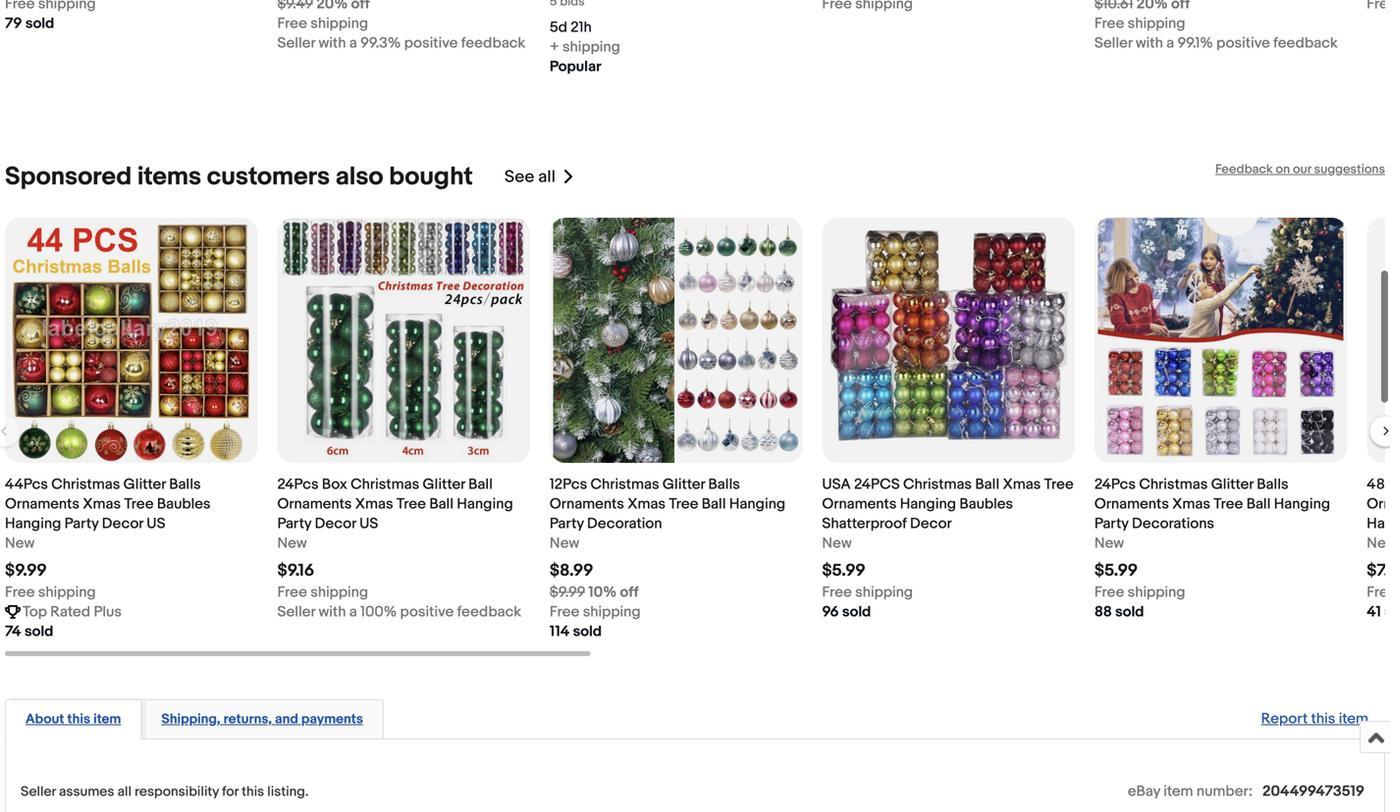 Task type: vqa. For each thing, say whether or not it's contained in the screenshot.
the left 24Pcs
yes



Task type: describe. For each thing, give the bounding box(es) containing it.
seller inside free shipping seller with a 99.3% positive feedback
[[277, 34, 315, 52]]

about this item
[[26, 712, 121, 729]]

44pcs
[[5, 476, 48, 494]]

21h
[[571, 19, 592, 36]]

free inside 12pcs christmas glitter balls ornaments xmas tree ball hanging party decoration new $8.99 $9.99 10% off free shipping 114 sold
[[550, 604, 580, 622]]

report this item link
[[1251, 701, 1378, 738]]

24pcs for $5.99
[[1095, 476, 1136, 494]]

ornaments for $8.99
[[550, 496, 624, 514]]

79 sold link
[[5, 0, 258, 33]]

balls for $8.99
[[708, 476, 740, 494]]

top rated plus
[[23, 604, 122, 622]]

sponsored
[[5, 162, 132, 192]]

79
[[5, 15, 22, 32]]

hanging for new
[[5, 515, 61, 533]]

previous price $9.99 10% off text field
[[550, 583, 639, 603]]

free up 41 s text field
[[1367, 584, 1390, 602]]

shipping inside the usa 24pcs christmas ball xmas tree ornaments hanging baubles shatterproof decor new $5.99 free shipping 96 sold
[[855, 584, 913, 602]]

$8.99 text field
[[550, 561, 593, 582]]

christmas inside the "24pcs box christmas glitter ball ornaments xmas tree ball hanging party decor us new $9.16 free shipping seller with a 100% positive feedback"
[[351, 476, 419, 494]]

24pcs box christmas glitter ball ornaments xmas tree ball hanging party decor us new $9.16 free shipping seller with a 100% positive feedback
[[277, 476, 521, 622]]

5d 21h + shipping popular
[[550, 19, 620, 76]]

free shipping seller with a 99.1% positive feedback
[[1095, 15, 1338, 52]]

positive for 99.1%
[[1217, 34, 1270, 52]]

shipping inside the "24pcs box christmas glitter ball ornaments xmas tree ball hanging party decor us new $9.16 free shipping seller with a 100% positive feedback"
[[310, 584, 368, 602]]

shipping inside the free shipping seller with a 99.1% positive feedback
[[1128, 15, 1186, 32]]

items
[[137, 162, 201, 192]]

s
[[1384, 604, 1390, 622]]

48p new $7.9 free 41 s
[[1367, 476, 1390, 622]]

about this item button
[[26, 711, 121, 729]]

off
[[620, 584, 639, 602]]

us inside the "24pcs box christmas glitter ball ornaments xmas tree ball hanging party decor us new $9.16 free shipping seller with a 100% positive feedback"
[[359, 515, 378, 533]]

usa
[[822, 476, 851, 494]]

box
[[322, 476, 347, 494]]

sold inside 79 sold text field
[[25, 15, 54, 32]]

hanging inside the usa 24pcs christmas ball xmas tree ornaments hanging baubles shatterproof decor new $5.99 free shipping 96 sold
[[900, 496, 956, 514]]

shipping,
[[161, 712, 220, 729]]

1 vertical spatial all
[[117, 784, 132, 801]]

about
[[26, 712, 64, 729]]

xmas inside the "24pcs box christmas glitter ball ornaments xmas tree ball hanging party decor us new $9.16 free shipping seller with a 100% positive feedback"
[[355, 496, 393, 514]]

new text field for $9.16
[[277, 534, 307, 554]]

$8.99
[[550, 561, 593, 582]]

tree inside the usa 24pcs christmas ball xmas tree ornaments hanging baubles shatterproof decor new $5.99 free shipping 96 sold
[[1044, 476, 1074, 494]]

ball inside 12pcs christmas glitter balls ornaments xmas tree ball hanging party decoration new $8.99 $9.99 10% off free shipping 114 sold
[[702, 496, 726, 514]]

96
[[822, 604, 839, 622]]

Popular text field
[[550, 57, 602, 77]]

shipping, returns, and payments button
[[161, 711, 363, 729]]

a for 99.3%
[[349, 34, 357, 52]]

free shipping text field down $9.16
[[277, 583, 368, 603]]

ornaments for new
[[5, 496, 79, 514]]

tree for $8.99
[[669, 496, 698, 514]]

responsibility
[[135, 784, 219, 801]]

report
[[1261, 711, 1308, 729]]

88 sold text field
[[1095, 603, 1144, 623]]

tree for new
[[124, 496, 154, 514]]

christmas for new
[[51, 476, 120, 494]]

christmas for $8.99
[[591, 476, 659, 494]]

Seller with a 99.3% positive feedback text field
[[277, 33, 526, 53]]

hanging inside the "24pcs box christmas glitter ball ornaments xmas tree ball hanging party decor us new $9.16 free shipping seller with a 100% positive feedback"
[[457, 496, 513, 514]]

ornaments for $5.99
[[1095, 496, 1169, 514]]

sponsored items customers also bought
[[5, 162, 473, 192]]

1 new text field from the left
[[5, 534, 35, 554]]

24pcs christmas glitter balls ornaments xmas tree ball hanging party decorations new $5.99 free shipping 88 sold
[[1095, 476, 1330, 622]]

free inside the 24pcs christmas glitter balls ornaments xmas tree ball hanging party decorations new $5.99 free shipping 88 sold
[[1095, 584, 1124, 602]]

party for new
[[64, 515, 99, 533]]

Seller with a 100% positive feedback text field
[[277, 603, 521, 623]]

99.1%
[[1178, 34, 1213, 52]]

100%
[[360, 604, 397, 622]]

feedback for free shipping seller with a 99.1% positive feedback
[[1274, 34, 1338, 52]]

usa 24pcs christmas ball xmas tree ornaments hanging baubles shatterproof decor new $5.99 free shipping 96 sold
[[822, 476, 1074, 622]]

hanging for $8.99
[[729, 496, 786, 514]]

79 sold text field
[[5, 14, 54, 33]]

41
[[1367, 604, 1381, 622]]

returns,
[[223, 712, 272, 729]]

previous price $9.49 20% off text field
[[277, 0, 370, 14]]

party for $8.99
[[550, 515, 584, 533]]

free shipping seller with a 99.3% positive feedback
[[277, 15, 526, 52]]

free shipping text field for 24pcs christmas glitter balls ornaments xmas tree ball hanging party decorations new $5.99 free shipping 88 sold
[[1095, 583, 1186, 603]]

$9.16
[[277, 561, 314, 582]]

$5.99 for usa 24pcs christmas ball xmas tree ornaments hanging baubles shatterproof decor new $5.99 free shipping 96 sold
[[822, 561, 866, 582]]

$9.99 for new
[[5, 561, 47, 582]]

tab list containing about this item
[[5, 696, 1385, 740]]

a for 99.1%
[[1167, 34, 1174, 52]]

ornaments inside the usa 24pcs christmas ball xmas tree ornaments hanging baubles shatterproof decor new $5.99 free shipping 96 sold
[[822, 496, 897, 514]]

74 sold
[[5, 623, 53, 641]]

xmas inside the usa 24pcs christmas ball xmas tree ornaments hanging baubles shatterproof decor new $5.99 free shipping 96 sold
[[1003, 476, 1041, 494]]

1 free shipping text field from the left
[[5, 583, 96, 603]]

88
[[1095, 604, 1112, 622]]

12pcs christmas glitter balls ornaments xmas tree ball hanging party decoration new $8.99 $9.99 10% off free shipping 114 sold
[[550, 476, 786, 641]]

our
[[1293, 162, 1311, 177]]

new text field for glitter
[[1095, 534, 1124, 554]]

see all
[[505, 167, 556, 188]]

$5.99 for 24pcs christmas glitter balls ornaments xmas tree ball hanging party decorations new $5.99 free shipping 88 sold
[[1095, 561, 1138, 582]]

sold inside 74 sold text box
[[24, 623, 53, 641]]

74
[[5, 623, 21, 641]]

glitter for new
[[123, 476, 166, 494]]

sold inside 12pcs christmas glitter balls ornaments xmas tree ball hanging party decoration new $8.99 $9.99 10% off free shipping 114 sold
[[573, 623, 602, 641]]

41 s text field
[[1367, 603, 1390, 623]]

payments
[[301, 712, 363, 729]]

feedback
[[1215, 162, 1273, 177]]

24pcs
[[854, 476, 900, 494]]

free inside the free shipping seller with a 99.1% positive feedback
[[1095, 15, 1124, 32]]

xmas for $5.99
[[1172, 496, 1211, 514]]

number:
[[1197, 783, 1253, 801]]

see
[[505, 167, 535, 188]]

party inside the "24pcs box christmas glitter ball ornaments xmas tree ball hanging party decor us new $9.16 free shipping seller with a 100% positive feedback"
[[277, 515, 311, 533]]

party for $5.99
[[1095, 515, 1129, 533]]

10%
[[589, 584, 617, 602]]

48p
[[1367, 476, 1390, 494]]

Top Rated Plus text field
[[23, 603, 122, 623]]

previous price $10.61 20% off text field
[[1095, 0, 1190, 14]]

xmas for $8.99
[[628, 496, 666, 514]]



Task type: locate. For each thing, give the bounding box(es) containing it.
0 horizontal spatial item
[[93, 712, 121, 729]]

4 ornaments from the left
[[822, 496, 897, 514]]

christmas up decoration
[[591, 476, 659, 494]]

glitter
[[123, 476, 166, 494], [423, 476, 465, 494], [663, 476, 705, 494], [1211, 476, 1254, 494]]

$9.99 for $8.99
[[550, 584, 585, 602]]

decor inside 44pcs christmas glitter balls ornaments xmas tree baubles hanging party decor us new $9.99 free shipping
[[102, 515, 143, 533]]

decor for new
[[102, 515, 143, 533]]

4 new from the left
[[822, 535, 852, 553]]

ornaments up shatterproof
[[822, 496, 897, 514]]

all
[[538, 167, 556, 188], [117, 784, 132, 801]]

1 horizontal spatial us
[[359, 515, 378, 533]]

ornaments inside the 24pcs christmas glitter balls ornaments xmas tree ball hanging party decorations new $5.99 free shipping 88 sold
[[1095, 496, 1169, 514]]

24pcs for us
[[277, 476, 319, 494]]

new up $8.99
[[550, 535, 579, 553]]

new text field up $8.99
[[550, 534, 579, 554]]

glitter inside the "24pcs box christmas glitter ball ornaments xmas tree ball hanging party decor us new $9.16 free shipping seller with a 100% positive feedback"
[[423, 476, 465, 494]]

114
[[550, 623, 570, 641]]

glitter inside 12pcs christmas glitter balls ornaments xmas tree ball hanging party decoration new $8.99 $9.99 10% off free shipping 114 sold
[[663, 476, 705, 494]]

decoration
[[587, 515, 662, 533]]

item
[[1339, 711, 1369, 729], [93, 712, 121, 729], [1164, 783, 1193, 801]]

3 balls from the left
[[1257, 476, 1289, 494]]

this right for
[[242, 784, 264, 801]]

free inside the usa 24pcs christmas ball xmas tree ornaments hanging baubles shatterproof decor new $5.99 free shipping 96 sold
[[822, 584, 852, 602]]

sold right 96
[[842, 604, 871, 622]]

0 horizontal spatial decor
[[102, 515, 143, 533]]

204499473519
[[1263, 783, 1365, 801]]

party down 12pcs
[[550, 515, 584, 533]]

sold right 88
[[1115, 604, 1144, 622]]

hanging for $5.99
[[1274, 496, 1330, 514]]

3 party from the left
[[550, 515, 584, 533]]

feedback on our suggestions
[[1215, 162, 1385, 177]]

free shipping text field down the 10%
[[550, 603, 641, 623]]

and
[[275, 712, 298, 729]]

decor down box
[[315, 515, 356, 533]]

feedback
[[461, 34, 526, 52], [1274, 34, 1338, 52], [457, 604, 521, 622]]

free shipping text field down $5.99 text field
[[822, 583, 913, 603]]

5 ornaments from the left
[[1095, 496, 1169, 514]]

1 baubles from the left
[[157, 496, 211, 514]]

5d
[[550, 19, 567, 36]]

free shipping text field up top
[[5, 583, 96, 603]]

new text field up $5.99 text field
[[822, 534, 852, 554]]

free down previous price $9.49 20% off text field
[[277, 15, 307, 32]]

$9.99 text field
[[5, 561, 47, 582]]

christmas right 44pcs
[[51, 476, 120, 494]]

$9.16 text field
[[277, 561, 314, 582]]

positive inside the free shipping seller with a 99.1% positive feedback
[[1217, 34, 1270, 52]]

feedback inside free shipping seller with a 99.3% positive feedback
[[461, 34, 526, 52]]

xmas inside 12pcs christmas glitter balls ornaments xmas tree ball hanging party decoration new $8.99 $9.99 10% off free shipping 114 sold
[[628, 496, 666, 514]]

new up $5.99 text field
[[822, 535, 852, 553]]

tree inside 12pcs christmas glitter balls ornaments xmas tree ball hanging party decoration new $8.99 $9.99 10% off free shipping 114 sold
[[669, 496, 698, 514]]

$9.99 up top
[[5, 561, 47, 582]]

tree inside the 24pcs christmas glitter balls ornaments xmas tree ball hanging party decorations new $5.99 free shipping 88 sold
[[1214, 496, 1243, 514]]

for
[[222, 784, 239, 801]]

0 horizontal spatial 24pcs
[[277, 476, 319, 494]]

seller inside the free shipping seller with a 99.1% positive feedback
[[1095, 34, 1132, 52]]

hanging inside the 24pcs christmas glitter balls ornaments xmas tree ball hanging party decorations new $5.99 free shipping 88 sold
[[1274, 496, 1330, 514]]

24pcs left box
[[277, 476, 319, 494]]

$5.99 inside the 24pcs christmas glitter balls ornaments xmas tree ball hanging party decorations new $5.99 free shipping 88 sold
[[1095, 561, 1138, 582]]

$9.99 inside 12pcs christmas glitter balls ornaments xmas tree ball hanging party decoration new $8.99 $9.99 10% off free shipping 114 sold
[[550, 584, 585, 602]]

tree for $5.99
[[1214, 496, 1243, 514]]

seller down $9.16
[[277, 604, 315, 622]]

this
[[1311, 711, 1336, 729], [67, 712, 90, 729], [242, 784, 264, 801]]

party inside 44pcs christmas glitter balls ornaments xmas tree baubles hanging party decor us new $9.99 free shipping
[[64, 515, 99, 533]]

0 horizontal spatial all
[[117, 784, 132, 801]]

see all link
[[505, 162, 575, 192]]

2 glitter from the left
[[423, 476, 465, 494]]

2 horizontal spatial free shipping text field
[[1095, 583, 1186, 603]]

a inside free shipping seller with a 99.3% positive feedback
[[349, 34, 357, 52]]

shatterproof
[[822, 515, 907, 533]]

ornaments inside 44pcs christmas glitter balls ornaments xmas tree baubles hanging party decor us new $9.99 free shipping
[[5, 496, 79, 514]]

free down previous price $10.61 20% off text box
[[1095, 15, 1124, 32]]

feedback for free shipping seller with a 99.3% positive feedback
[[461, 34, 526, 52]]

24pcs inside the 24pcs christmas glitter balls ornaments xmas tree ball hanging party decorations new $5.99 free shipping 88 sold
[[1095, 476, 1136, 494]]

Free shipping text field
[[5, 583, 96, 603], [822, 583, 913, 603], [1095, 583, 1186, 603]]

new text field up $9.99 text box on the bottom
[[5, 534, 35, 554]]

new up $7.9 text box
[[1367, 535, 1390, 553]]

party inside 12pcs christmas glitter balls ornaments xmas tree ball hanging party decoration new $8.99 $9.99 10% off free shipping 114 sold
[[550, 515, 584, 533]]

all right see
[[538, 167, 556, 188]]

5 new from the left
[[1095, 535, 1124, 553]]

us
[[147, 515, 165, 533], [359, 515, 378, 533]]

$5.99 inside the usa 24pcs christmas ball xmas tree ornaments hanging baubles shatterproof decor new $5.99 free shipping 96 sold
[[822, 561, 866, 582]]

new inside the 24pcs christmas glitter balls ornaments xmas tree ball hanging party decorations new $5.99 free shipping 88 sold
[[1095, 535, 1124, 553]]

2 new text field from the left
[[822, 534, 852, 554]]

decor right shatterproof
[[910, 515, 952, 533]]

1 24pcs from the left
[[277, 476, 319, 494]]

1 horizontal spatial balls
[[708, 476, 740, 494]]

with left '100%'
[[319, 604, 346, 622]]

tab list
[[5, 696, 1385, 740]]

1 party from the left
[[64, 515, 99, 533]]

free inside 44pcs christmas glitter balls ornaments xmas tree baubles hanging party decor us new $9.99 free shipping
[[5, 584, 35, 602]]

with inside the "24pcs box christmas glitter ball ornaments xmas tree ball hanging party decor us new $9.16 free shipping seller with a 100% positive feedback"
[[319, 604, 346, 622]]

2 baubles from the left
[[960, 496, 1013, 514]]

3 new text field from the left
[[1095, 534, 1124, 554]]

$5.99 text field
[[1095, 561, 1138, 582]]

a left the "99.3%"
[[349, 34, 357, 52]]

2 free shipping text field from the left
[[822, 583, 913, 603]]

5 christmas from the left
[[1139, 476, 1208, 494]]

new text field for $8.99
[[550, 534, 579, 554]]

seller down previous price $9.49 20% off text field
[[277, 34, 315, 52]]

popular
[[550, 58, 602, 76]]

with down previous price $9.49 20% off text field
[[319, 34, 346, 52]]

hanging
[[457, 496, 513, 514], [729, 496, 786, 514], [900, 496, 956, 514], [1274, 496, 1330, 514], [5, 515, 61, 533]]

0 horizontal spatial $5.99
[[822, 561, 866, 582]]

ebay item number: 204499473519
[[1128, 783, 1365, 801]]

shipping, returns, and payments
[[161, 712, 363, 729]]

new text field for christmas
[[822, 534, 852, 554]]

3 christmas from the left
[[591, 476, 659, 494]]

customers
[[207, 162, 330, 192]]

free inside free shipping seller with a 99.3% positive feedback
[[277, 15, 307, 32]]

2 horizontal spatial this
[[1311, 711, 1336, 729]]

baubles
[[157, 496, 211, 514], [960, 496, 1013, 514]]

free inside the "24pcs box christmas glitter ball ornaments xmas tree ball hanging party decor us new $9.16 free shipping seller with a 100% positive feedback"
[[277, 584, 307, 602]]

shipping down 21h
[[563, 38, 620, 56]]

balls
[[169, 476, 201, 494], [708, 476, 740, 494], [1257, 476, 1289, 494]]

new inside the usa 24pcs christmas ball xmas tree ornaments hanging baubles shatterproof decor new $5.99 free shipping 96 sold
[[822, 535, 852, 553]]

114 sold text field
[[550, 623, 602, 642]]

1 $5.99 from the left
[[822, 561, 866, 582]]

0 horizontal spatial balls
[[169, 476, 201, 494]]

with for 99.3%
[[319, 34, 346, 52]]

decor for $5.99
[[910, 515, 952, 533]]

4 glitter from the left
[[1211, 476, 1254, 494]]

1 horizontal spatial decor
[[315, 515, 356, 533]]

free shipping text field up the "99.3%"
[[277, 14, 368, 33]]

1 ornaments from the left
[[5, 496, 79, 514]]

+ shipping text field
[[550, 37, 620, 57]]

christmas inside 44pcs christmas glitter balls ornaments xmas tree baubles hanging party decor us new $9.99 free shipping
[[51, 476, 120, 494]]

ball
[[468, 476, 493, 494], [975, 476, 1000, 494], [429, 496, 454, 514], [702, 496, 726, 514], [1247, 496, 1271, 514]]

ornaments inside the "24pcs box christmas glitter ball ornaments xmas tree ball hanging party decor us new $9.16 free shipping seller with a 100% positive feedback"
[[277, 496, 352, 514]]

xmas inside the 24pcs christmas glitter balls ornaments xmas tree ball hanging party decorations new $5.99 free shipping 88 sold
[[1172, 496, 1211, 514]]

free shipping text field down $5.99 text box
[[1095, 583, 1186, 603]]

xmas inside 44pcs christmas glitter balls ornaments xmas tree baubles hanging party decor us new $9.99 free shipping
[[83, 496, 121, 514]]

seller left assumes
[[21, 784, 56, 801]]

glitter inside the 24pcs christmas glitter balls ornaments xmas tree ball hanging party decorations new $5.99 free shipping 88 sold
[[1211, 476, 1254, 494]]

christmas inside the usa 24pcs christmas ball xmas tree ornaments hanging baubles shatterproof decor new $5.99 free shipping 96 sold
[[903, 476, 972, 494]]

New text field
[[277, 534, 307, 554], [550, 534, 579, 554]]

ebay
[[1128, 783, 1160, 801]]

positive right 99.1%
[[1217, 34, 1270, 52]]

all right assumes
[[117, 784, 132, 801]]

sold down top
[[24, 623, 53, 641]]

christmas
[[51, 476, 120, 494], [351, 476, 419, 494], [591, 476, 659, 494], [903, 476, 972, 494], [1139, 476, 1208, 494]]

0 vertical spatial all
[[538, 167, 556, 188]]

free down $9.99 text box on the bottom
[[5, 584, 35, 602]]

2 new from the left
[[277, 535, 307, 553]]

$5.99 up 96 sold text box
[[822, 561, 866, 582]]

balls for $9.99
[[169, 476, 201, 494]]

seller down previous price $10.61 20% off text box
[[1095, 34, 1132, 52]]

free up 114
[[550, 604, 580, 622]]

shipping down the 10%
[[583, 604, 641, 622]]

2 new text field from the left
[[550, 534, 579, 554]]

1 horizontal spatial this
[[242, 784, 264, 801]]

2 party from the left
[[277, 515, 311, 533]]

See all text field
[[505, 167, 556, 188]]

hanging inside 44pcs christmas glitter balls ornaments xmas tree baubles hanging party decor us new $9.99 free shipping
[[5, 515, 61, 533]]

sold
[[25, 15, 54, 32], [842, 604, 871, 622], [1115, 604, 1144, 622], [24, 623, 53, 641], [573, 623, 602, 641]]

1 new from the left
[[5, 535, 35, 553]]

plus
[[94, 604, 122, 622]]

this right about at the left of page
[[67, 712, 90, 729]]

2 christmas from the left
[[351, 476, 419, 494]]

assumes
[[59, 784, 114, 801]]

balls inside the 24pcs christmas glitter balls ornaments xmas tree ball hanging party decorations new $5.99 free shipping 88 sold
[[1257, 476, 1289, 494]]

tree inside the "24pcs box christmas glitter ball ornaments xmas tree ball hanging party decor us new $9.16 free shipping seller with a 100% positive feedback"
[[397, 496, 426, 514]]

us inside 44pcs christmas glitter balls ornaments xmas tree baubles hanging party decor us new $9.99 free shipping
[[147, 515, 165, 533]]

item for about this item
[[93, 712, 121, 729]]

1 decor from the left
[[102, 515, 143, 533]]

on
[[1276, 162, 1290, 177]]

also
[[336, 162, 383, 192]]

shipping inside the 24pcs christmas glitter balls ornaments xmas tree ball hanging party decorations new $5.99 free shipping 88 sold
[[1128, 584, 1186, 602]]

shipping inside 44pcs christmas glitter balls ornaments xmas tree baubles hanging party decor us new $9.99 free shipping
[[38, 584, 96, 602]]

None text field
[[5, 0, 96, 14], [550, 0, 585, 9], [822, 0, 913, 14], [1367, 0, 1390, 14], [5, 0, 96, 14], [550, 0, 585, 9], [822, 0, 913, 14], [1367, 0, 1390, 14]]

1 us from the left
[[147, 515, 165, 533]]

this inside button
[[67, 712, 90, 729]]

24pcs up decorations
[[1095, 476, 1136, 494]]

positive right the "99.3%"
[[404, 34, 458, 52]]

positive right '100%'
[[400, 604, 454, 622]]

feedback inside the free shipping seller with a 99.1% positive feedback
[[1274, 34, 1338, 52]]

positive inside free shipping seller with a 99.3% positive feedback
[[404, 34, 458, 52]]

ornaments up decorations
[[1095, 496, 1169, 514]]

shipping inside 12pcs christmas glitter balls ornaments xmas tree ball hanging party decoration new $8.99 $9.99 10% off free shipping 114 sold
[[583, 604, 641, 622]]

party inside the 24pcs christmas glitter balls ornaments xmas tree ball hanging party decorations new $5.99 free shipping 88 sold
[[1095, 515, 1129, 533]]

3 ornaments from the left
[[550, 496, 624, 514]]

item inside the about this item button
[[93, 712, 121, 729]]

24pcs inside the "24pcs box christmas glitter ball ornaments xmas tree ball hanging party decor us new $9.16 free shipping seller with a 100% positive feedback"
[[277, 476, 319, 494]]

with inside free shipping seller with a 99.3% positive feedback
[[319, 34, 346, 52]]

balls inside 12pcs christmas glitter balls ornaments xmas tree ball hanging party decoration new $8.99 $9.99 10% off free shipping 114 sold
[[708, 476, 740, 494]]

positive inside the "24pcs box christmas glitter ball ornaments xmas tree ball hanging party decor us new $9.16 free shipping seller with a 100% positive feedback"
[[400, 604, 454, 622]]

Free shipping text field
[[277, 14, 368, 33], [1095, 14, 1186, 33], [277, 583, 368, 603], [550, 603, 641, 623]]

1 horizontal spatial baubles
[[960, 496, 1013, 514]]

shipping down previous price $9.49 20% off text field
[[310, 15, 368, 32]]

$5.99
[[822, 561, 866, 582], [1095, 561, 1138, 582]]

this right report
[[1311, 711, 1336, 729]]

1 glitter from the left
[[123, 476, 166, 494]]

1 horizontal spatial 24pcs
[[1095, 476, 1136, 494]]

96 sold text field
[[822, 603, 871, 623]]

glitter inside 44pcs christmas glitter balls ornaments xmas tree baubles hanging party decor us new $9.99 free shipping
[[123, 476, 166, 494]]

0 horizontal spatial $9.99
[[5, 561, 47, 582]]

sold right 114
[[573, 623, 602, 641]]

with down previous price $10.61 20% off text box
[[1136, 34, 1163, 52]]

free up 88
[[1095, 584, 1124, 602]]

74 sold text field
[[5, 623, 53, 642]]

new inside the "24pcs box christmas glitter ball ornaments xmas tree ball hanging party decor us new $9.16 free shipping seller with a 100% positive feedback"
[[277, 535, 307, 553]]

0 horizontal spatial us
[[147, 515, 165, 533]]

item right ebay
[[1164, 783, 1193, 801]]

New text field
[[5, 534, 35, 554], [822, 534, 852, 554], [1095, 534, 1124, 554], [1367, 534, 1390, 554]]

top
[[23, 604, 47, 622]]

sold right 79
[[25, 15, 54, 32]]

shipping inside 5d 21h + shipping popular
[[563, 38, 620, 56]]

3 free shipping text field from the left
[[1095, 583, 1186, 603]]

christmas for $5.99
[[1139, 476, 1208, 494]]

2 horizontal spatial decor
[[910, 515, 952, 533]]

decor
[[102, 515, 143, 533], [315, 515, 356, 533], [910, 515, 952, 533]]

this for about
[[67, 712, 90, 729]]

positive for 99.3%
[[404, 34, 458, 52]]

Seller with a 99.1% positive feedback text field
[[1095, 33, 1338, 53]]

christmas up decorations
[[1139, 476, 1208, 494]]

new text field for $7.9
[[1367, 534, 1390, 554]]

0 horizontal spatial baubles
[[157, 496, 211, 514]]

suggestions
[[1314, 162, 1385, 177]]

christmas inside 12pcs christmas glitter balls ornaments xmas tree ball hanging party decoration new $8.99 $9.99 10% off free shipping 114 sold
[[591, 476, 659, 494]]

ornaments down 44pcs
[[5, 496, 79, 514]]

sold inside the 24pcs christmas glitter balls ornaments xmas tree ball hanging party decorations new $5.99 free shipping 88 sold
[[1115, 604, 1144, 622]]

79 sold
[[5, 15, 54, 32]]

seller assumes all responsibility for this listing.
[[21, 784, 309, 801]]

glitter for $8.99
[[663, 476, 705, 494]]

3 glitter from the left
[[663, 476, 705, 494]]

a left 99.1%
[[1167, 34, 1174, 52]]

feedback on our suggestions link
[[1215, 162, 1385, 177]]

free shipping text field up 99.1%
[[1095, 14, 1186, 33]]

free up 96
[[822, 584, 852, 602]]

new text field up $5.99 text box
[[1095, 534, 1124, 554]]

item inside report this item link
[[1339, 711, 1369, 729]]

shipping up '100%'
[[310, 584, 368, 602]]

hanging inside 12pcs christmas glitter balls ornaments xmas tree ball hanging party decoration new $8.99 $9.99 10% off free shipping 114 sold
[[729, 496, 786, 514]]

1 horizontal spatial free shipping text field
[[822, 583, 913, 603]]

a inside the "24pcs box christmas glitter ball ornaments xmas tree ball hanging party decor us new $9.16 free shipping seller with a 100% positive feedback"
[[349, 604, 357, 622]]

a inside the free shipping seller with a 99.1% positive feedback
[[1167, 34, 1174, 52]]

6 new from the left
[[1367, 535, 1390, 553]]

new up $9.16
[[277, 535, 307, 553]]

ornaments inside 12pcs christmas glitter balls ornaments xmas tree ball hanging party decoration new $8.99 $9.99 10% off free shipping 114 sold
[[550, 496, 624, 514]]

1 horizontal spatial new text field
[[550, 534, 579, 554]]

1 horizontal spatial $9.99
[[550, 584, 585, 602]]

new inside 12pcs christmas glitter balls ornaments xmas tree ball hanging party decoration new $8.99 $9.99 10% off free shipping 114 sold
[[550, 535, 579, 553]]

0 horizontal spatial this
[[67, 712, 90, 729]]

new text field up $7.9 text box
[[1367, 534, 1390, 554]]

3 decor from the left
[[910, 515, 952, 533]]

ornaments down box
[[277, 496, 352, 514]]

Free text field
[[1367, 583, 1390, 603]]

1 new text field from the left
[[277, 534, 307, 554]]

item right about at the left of page
[[93, 712, 121, 729]]

$5.99 up 88 sold text box
[[1095, 561, 1138, 582]]

2 ornaments from the left
[[277, 496, 352, 514]]

positive
[[404, 34, 458, 52], [1217, 34, 1270, 52], [400, 604, 454, 622]]

new text field up $9.16
[[277, 534, 307, 554]]

decor inside the usa 24pcs christmas ball xmas tree ornaments hanging baubles shatterproof decor new $5.99 free shipping 96 sold
[[910, 515, 952, 533]]

free
[[277, 15, 307, 32], [1095, 15, 1124, 32], [5, 584, 35, 602], [277, 584, 307, 602], [822, 584, 852, 602], [1095, 584, 1124, 602], [1367, 584, 1390, 602], [550, 604, 580, 622]]

new up $5.99 text box
[[1095, 535, 1124, 553]]

a left '100%'
[[349, 604, 357, 622]]

4 new text field from the left
[[1367, 534, 1390, 554]]

0 horizontal spatial new text field
[[277, 534, 307, 554]]

seller
[[277, 34, 315, 52], [1095, 34, 1132, 52], [277, 604, 315, 622], [21, 784, 56, 801]]

party
[[64, 515, 99, 533], [277, 515, 311, 533], [550, 515, 584, 533], [1095, 515, 1129, 533]]

+
[[550, 38, 559, 56]]

a
[[349, 34, 357, 52], [1167, 34, 1174, 52], [349, 604, 357, 622]]

tree inside 44pcs christmas glitter balls ornaments xmas tree baubles hanging party decor us new $9.99 free shipping
[[124, 496, 154, 514]]

shipping down previous price $10.61 20% off text box
[[1128, 15, 1186, 32]]

new up $9.99 text box on the bottom
[[5, 535, 35, 553]]

ball inside the 24pcs christmas glitter balls ornaments xmas tree ball hanging party decorations new $5.99 free shipping 88 sold
[[1247, 496, 1271, 514]]

$9.99
[[5, 561, 47, 582], [550, 584, 585, 602]]

shipping
[[310, 15, 368, 32], [1128, 15, 1186, 32], [563, 38, 620, 56], [38, 584, 96, 602], [310, 584, 368, 602], [855, 584, 913, 602], [1128, 584, 1186, 602], [583, 604, 641, 622]]

shipping inside free shipping seller with a 99.3% positive feedback
[[310, 15, 368, 32]]

1 horizontal spatial $5.99
[[1095, 561, 1138, 582]]

decorations
[[1132, 515, 1215, 533]]

feedback inside the "24pcs box christmas glitter ball ornaments xmas tree ball hanging party decor us new $9.16 free shipping seller with a 100% positive feedback"
[[457, 604, 521, 622]]

with
[[319, 34, 346, 52], [1136, 34, 1163, 52], [319, 604, 346, 622]]

with inside the free shipping seller with a 99.1% positive feedback
[[1136, 34, 1163, 52]]

baubles inside 44pcs christmas glitter balls ornaments xmas tree baubles hanging party decor us new $9.99 free shipping
[[157, 496, 211, 514]]

2 balls from the left
[[708, 476, 740, 494]]

new
[[5, 535, 35, 553], [277, 535, 307, 553], [550, 535, 579, 553], [822, 535, 852, 553], [1095, 535, 1124, 553], [1367, 535, 1390, 553]]

seller inside the "24pcs box christmas glitter ball ornaments xmas tree ball hanging party decor us new $9.16 free shipping seller with a 100% positive feedback"
[[277, 604, 315, 622]]

item right report
[[1339, 711, 1369, 729]]

$7.9
[[1367, 561, 1390, 582]]

shipping up rated
[[38, 584, 96, 602]]

xmas
[[1003, 476, 1041, 494], [83, 496, 121, 514], [355, 496, 393, 514], [628, 496, 666, 514], [1172, 496, 1211, 514]]

with for 99.1%
[[1136, 34, 1163, 52]]

balls inside 44pcs christmas glitter balls ornaments xmas tree baubles hanging party decor us new $9.99 free shipping
[[169, 476, 201, 494]]

1 horizontal spatial item
[[1164, 783, 1193, 801]]

ball inside the usa 24pcs christmas ball xmas tree ornaments hanging baubles shatterproof decor new $5.99 free shipping 96 sold
[[975, 476, 1000, 494]]

2 24pcs from the left
[[1095, 476, 1136, 494]]

this for report
[[1311, 711, 1336, 729]]

2 horizontal spatial item
[[1339, 711, 1369, 729]]

2 $5.99 from the left
[[1095, 561, 1138, 582]]

party up $9.16
[[277, 515, 311, 533]]

listing.
[[267, 784, 309, 801]]

christmas right 24pcs
[[903, 476, 972, 494]]

0 vertical spatial $9.99
[[5, 561, 47, 582]]

2 decor from the left
[[315, 515, 356, 533]]

decor inside the "24pcs box christmas glitter ball ornaments xmas tree ball hanging party decor us new $9.16 free shipping seller with a 100% positive feedback"
[[315, 515, 356, 533]]

4 christmas from the left
[[903, 476, 972, 494]]

2 horizontal spatial balls
[[1257, 476, 1289, 494]]

item for report this item
[[1339, 711, 1369, 729]]

sold inside the usa 24pcs christmas ball xmas tree ornaments hanging baubles shatterproof decor new $5.99 free shipping 96 sold
[[842, 604, 871, 622]]

4 party from the left
[[1095, 515, 1129, 533]]

1 vertical spatial $9.99
[[550, 584, 585, 602]]

1 christmas from the left
[[51, 476, 120, 494]]

xmas for new
[[83, 496, 121, 514]]

report this item
[[1261, 711, 1369, 729]]

ornaments down 12pcs
[[550, 496, 624, 514]]

12pcs
[[550, 476, 587, 494]]

24pcs
[[277, 476, 319, 494], [1095, 476, 1136, 494]]

44pcs christmas glitter balls ornaments xmas tree baubles hanging party decor us new $9.99 free shipping
[[5, 476, 211, 602]]

ornaments
[[5, 496, 79, 514], [277, 496, 352, 514], [550, 496, 624, 514], [822, 496, 897, 514], [1095, 496, 1169, 514]]

bought
[[389, 162, 473, 192]]

$5.99 text field
[[822, 561, 866, 582]]

$7.9 text field
[[1367, 561, 1390, 582]]

free down $9.16
[[277, 584, 307, 602]]

glitter for $5.99
[[1211, 476, 1254, 494]]

decor up plus
[[102, 515, 143, 533]]

$9.99 down $8.99 'text field'
[[550, 584, 585, 602]]

party up $5.99 text box
[[1095, 515, 1129, 533]]

5d 21h text field
[[550, 18, 592, 37]]

free shipping text field for usa 24pcs christmas ball xmas tree ornaments hanging baubles shatterproof decor new $5.99 free shipping 96 sold
[[822, 583, 913, 603]]

1 horizontal spatial all
[[538, 167, 556, 188]]

1 balls from the left
[[169, 476, 201, 494]]

shipping up 96 sold text box
[[855, 584, 913, 602]]

shipping up 88 sold text box
[[1128, 584, 1186, 602]]

2 us from the left
[[359, 515, 378, 533]]

party up the top rated plus text box
[[64, 515, 99, 533]]

tree
[[1044, 476, 1074, 494], [124, 496, 154, 514], [397, 496, 426, 514], [669, 496, 698, 514], [1214, 496, 1243, 514]]

3 new from the left
[[550, 535, 579, 553]]

$9.99 inside 44pcs christmas glitter balls ornaments xmas tree baubles hanging party decor us new $9.99 free shipping
[[5, 561, 47, 582]]

christmas right box
[[351, 476, 419, 494]]

christmas inside the 24pcs christmas glitter balls ornaments xmas tree ball hanging party decorations new $5.99 free shipping 88 sold
[[1139, 476, 1208, 494]]

new inside 44pcs christmas glitter balls ornaments xmas tree baubles hanging party decor us new $9.99 free shipping
[[5, 535, 35, 553]]

99.3%
[[360, 34, 401, 52]]

baubles inside the usa 24pcs christmas ball xmas tree ornaments hanging baubles shatterproof decor new $5.99 free shipping 96 sold
[[960, 496, 1013, 514]]

0 horizontal spatial free shipping text field
[[5, 583, 96, 603]]

rated
[[50, 604, 90, 622]]



